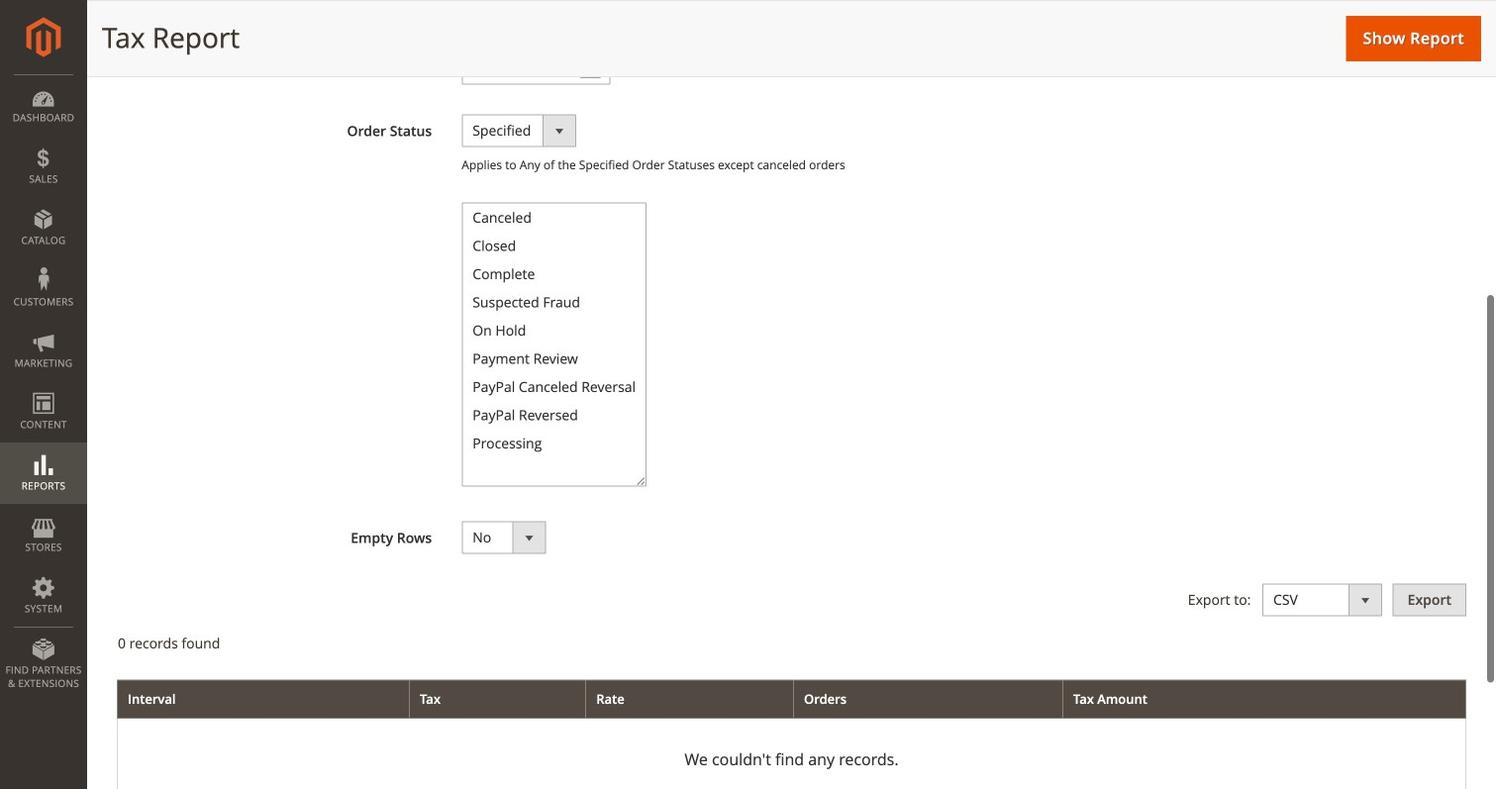 Task type: describe. For each thing, give the bounding box(es) containing it.
magento admin panel image
[[26, 17, 61, 57]]



Task type: locate. For each thing, give the bounding box(es) containing it.
None text field
[[462, 0, 610, 22], [462, 52, 610, 85], [462, 0, 610, 22], [462, 52, 610, 85]]

menu bar
[[0, 74, 87, 701]]



